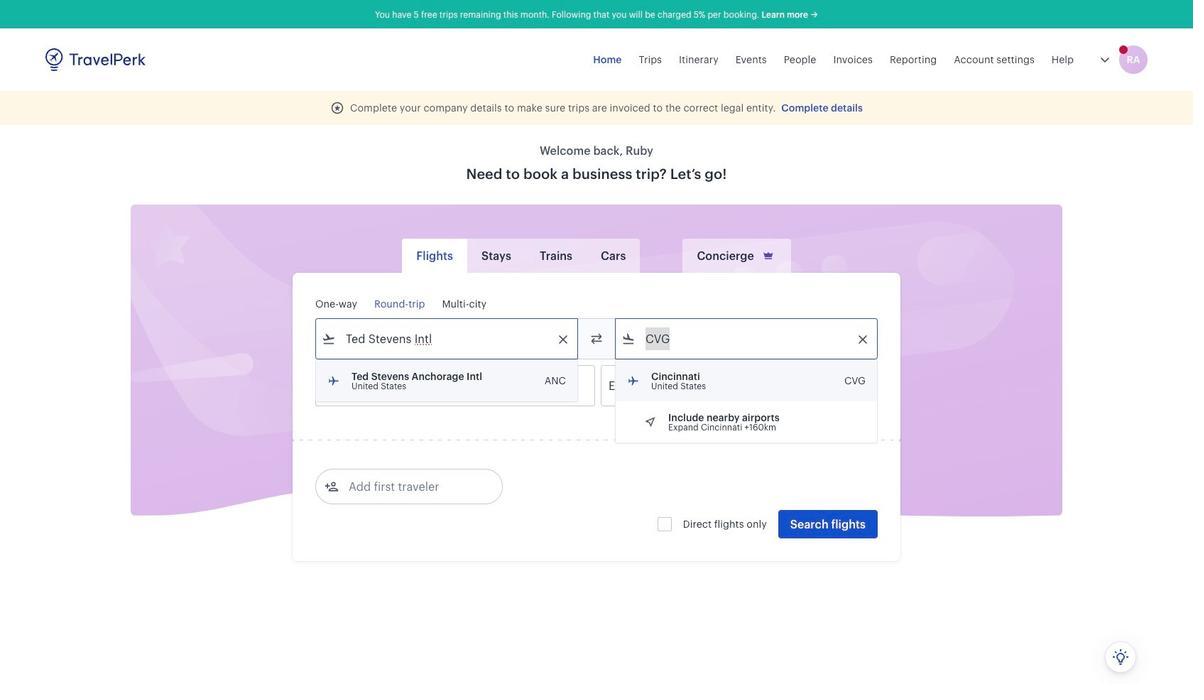 Task type: locate. For each thing, give the bounding box(es) containing it.
Add first traveler search field
[[339, 475, 487, 498]]



Task type: describe. For each thing, give the bounding box(es) containing it.
To search field
[[636, 328, 859, 350]]

Return text field
[[421, 366, 494, 406]]

Depart text field
[[336, 366, 410, 406]]

From search field
[[336, 328, 559, 350]]



